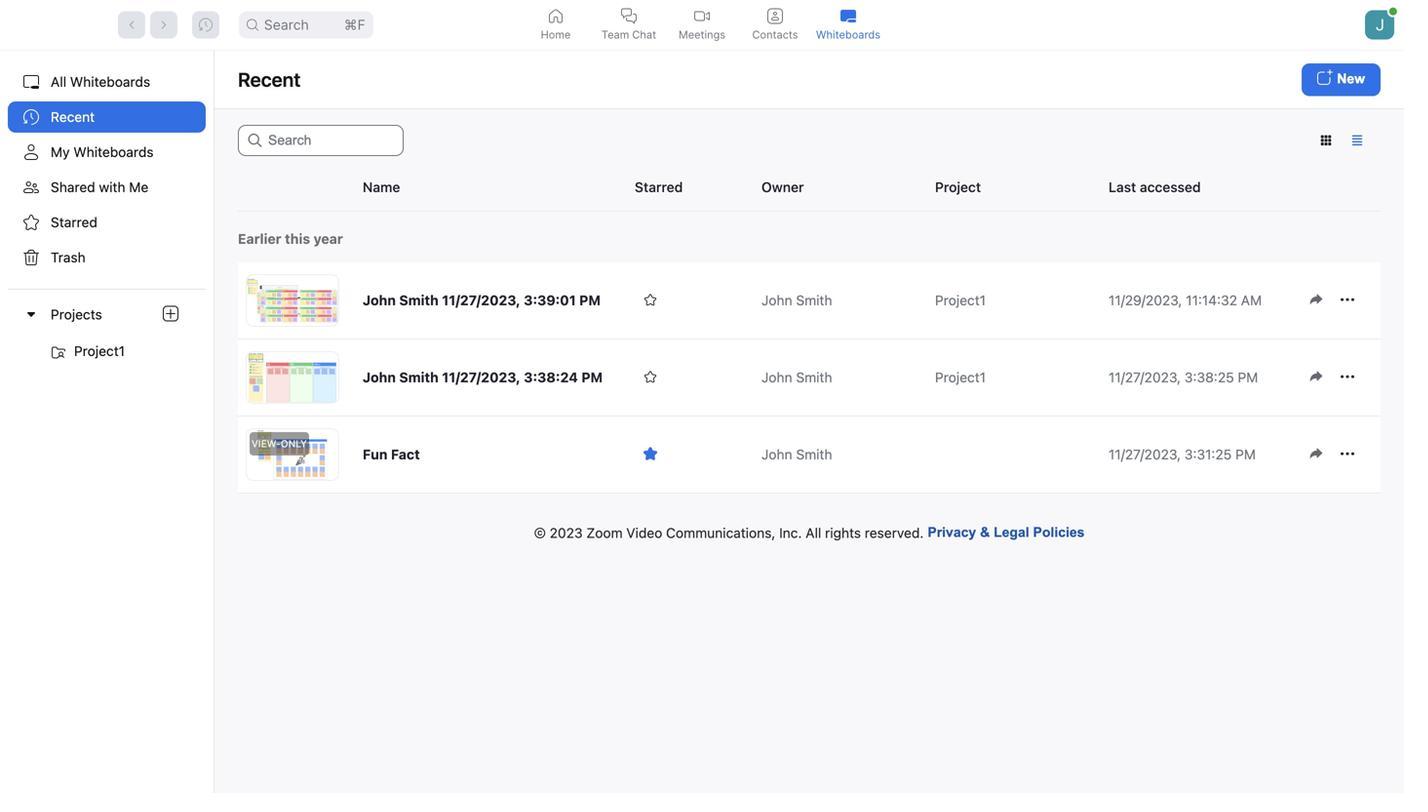 Task type: vqa. For each thing, say whether or not it's contained in the screenshot.
"Tb"
no



Task type: locate. For each thing, give the bounding box(es) containing it.
tab list containing home
[[519, 0, 885, 50]]

profile contact image
[[768, 8, 783, 24]]

whiteboard small image
[[841, 8, 857, 24]]

whiteboard small image
[[841, 8, 857, 24]]

tab list
[[519, 0, 885, 50]]

contacts
[[753, 28, 798, 41]]

team chat
[[602, 28, 657, 41]]

meetings
[[679, 28, 726, 41]]

home small image
[[548, 8, 564, 24], [548, 8, 564, 24]]

magnifier image
[[247, 19, 258, 31]]

contacts button
[[739, 0, 812, 50]]

team chat image
[[621, 8, 637, 24], [621, 8, 637, 24]]

video on image
[[695, 8, 710, 24]]

magnifier image
[[247, 19, 258, 31]]

profile contact image
[[768, 8, 783, 24]]

team
[[602, 28, 629, 41]]



Task type: describe. For each thing, give the bounding box(es) containing it.
online image
[[1390, 8, 1398, 15]]

meetings button
[[666, 0, 739, 50]]

home button
[[519, 0, 593, 50]]

whiteboards
[[817, 28, 881, 41]]

avatar image
[[1366, 10, 1395, 40]]

whiteboards button
[[812, 0, 885, 50]]

online image
[[1390, 8, 1398, 15]]

home
[[541, 28, 571, 41]]

chat
[[633, 28, 657, 41]]

video on image
[[695, 8, 710, 24]]

team chat button
[[593, 0, 666, 50]]

⌘f
[[344, 17, 366, 33]]

search
[[264, 17, 309, 33]]



